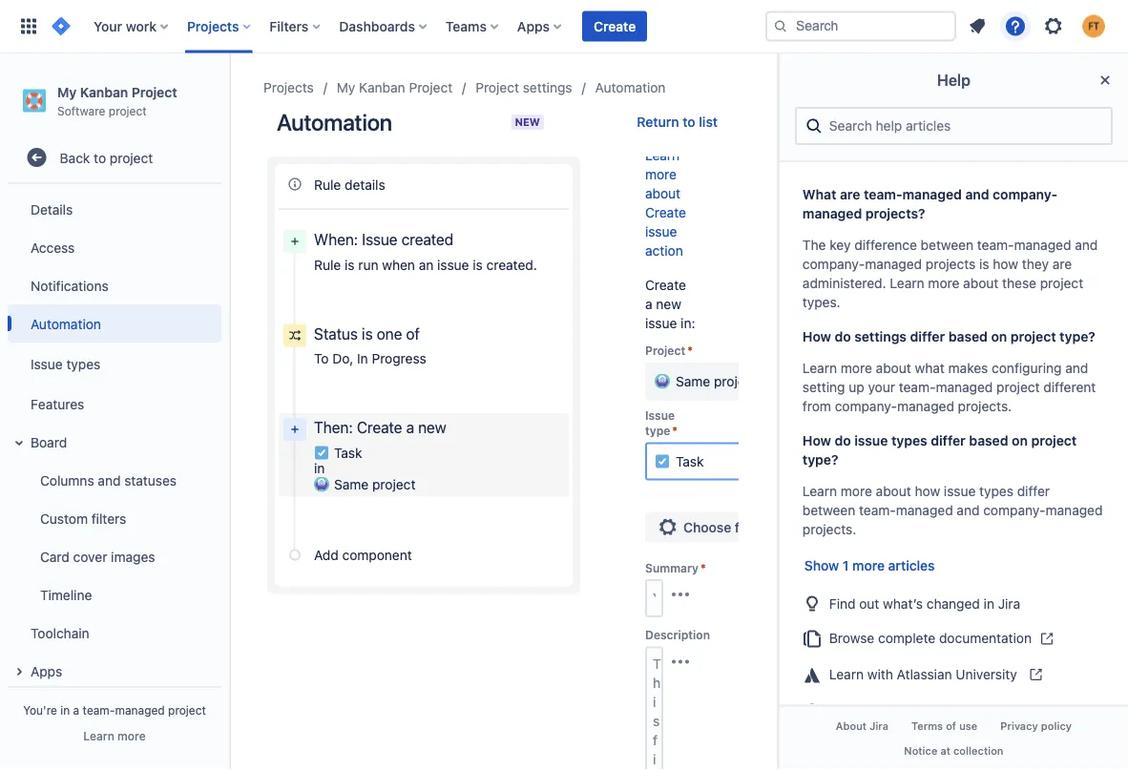 Task type: describe. For each thing, give the bounding box(es) containing it.
learn with atlassian university link
[[795, 657, 1113, 693]]

kanban for my kanban project software project
[[80, 84, 128, 100]]

settings image
[[1042, 15, 1065, 38]]

dashboards
[[339, 18, 415, 34]]

learn more
[[83, 729, 146, 742]]

return to list
[[637, 114, 718, 130]]

learn inside the key difference between team-managed and company-managed projects is how they are administered. learn more about these project types.
[[890, 275, 925, 291]]

atlassian
[[897, 667, 952, 682]]

rule details
[[314, 176, 385, 192]]

about for what
[[876, 360, 911, 376]]

kanban for my kanban project
[[359, 80, 405, 95]]

our
[[856, 703, 876, 719]]

team- up the 'learn more' button
[[83, 703, 115, 717]]

up
[[849, 379, 864, 395]]

projects. inside learn more about what makes configuring and setting up your team-managed project different from company-managed projects.
[[958, 398, 1012, 414]]

project inside "my kanban project" link
[[409, 80, 453, 95]]

notice at collection
[[904, 744, 1004, 757]]

policy
[[1041, 720, 1072, 733]]

types inside how do issue types differ based on project type?
[[891, 433, 927, 449]]

summary *
[[645, 561, 706, 575]]

features link
[[8, 385, 221, 423]]

create a new issue in:
[[645, 277, 695, 331]]

what
[[915, 360, 945, 376]]

back to project
[[60, 150, 153, 165]]

1 vertical spatial of
[[946, 720, 956, 733]]

projects button
[[181, 11, 258, 42]]

0 vertical spatial differ
[[910, 329, 945, 345]]

my kanban project link
[[337, 76, 453, 99]]

apps inside button
[[31, 663, 62, 679]]

0 horizontal spatial new
[[418, 418, 446, 437]]

learn for create
[[645, 147, 680, 163]]

makes
[[948, 360, 988, 376]]

your
[[94, 18, 122, 34]]

select operation image
[[669, 583, 692, 606]]

between inside the learn more about how issue types differ between team-managed and company-managed projects.
[[803, 502, 855, 518]]

return to list button
[[625, 107, 729, 137]]

is left 'created.'
[[473, 257, 483, 272]]

task for then: create a new
[[334, 445, 362, 460]]

learn with atlassian university
[[829, 667, 1021, 682]]

task for issue type
[[676, 453, 704, 469]]

you're
[[23, 703, 57, 717]]

rule inside rule details button
[[314, 176, 341, 192]]

back to project link
[[8, 139, 221, 177]]

automation link for project settings
[[595, 76, 666, 99]]

toolchain link
[[8, 614, 221, 652]]

browse complete documentation
[[829, 630, 1032, 646]]

learn more about what makes configuring and setting up your team-managed project different from company-managed projects.
[[803, 360, 1096, 414]]

documentation
[[939, 630, 1032, 646]]

company- inside learn more about what makes configuring and setting up your team-managed project different from company-managed projects.
[[835, 398, 897, 414]]

issue for issue types
[[31, 356, 63, 372]]

a for you're in a team-managed project
[[73, 703, 79, 717]]

create right then:
[[357, 418, 402, 437]]

from
[[803, 398, 831, 414]]

search image
[[773, 19, 788, 34]]

1 vertical spatial automation
[[277, 109, 392, 136]]

issue inside when: issue created rule is run when an issue is created.
[[437, 257, 469, 272]]

fields
[[735, 519, 769, 535]]

do for issue
[[835, 433, 851, 449]]

dashboards button
[[333, 11, 434, 42]]

0 vertical spatial based
[[949, 329, 988, 345]]

help image
[[1004, 15, 1027, 38]]

summary
[[645, 561, 699, 575]]

type
[[645, 424, 670, 438]]

team- inside learn more about what makes configuring and setting up your team-managed project different from company-managed projects.
[[899, 379, 936, 395]]

project settings link
[[475, 76, 572, 99]]

help
[[937, 71, 971, 89]]

teams
[[446, 18, 487, 34]]

terms of use
[[912, 720, 978, 733]]

project inside learn more about what makes configuring and setting up your team-managed project different from company-managed projects.
[[997, 379, 1040, 395]]

create up action
[[645, 205, 686, 220]]

filters
[[270, 18, 309, 34]]

project inside how do issue types differ based on project type?
[[1031, 433, 1077, 449]]

one
[[377, 324, 402, 343]]

they
[[1022, 256, 1049, 272]]

administered.
[[803, 275, 886, 291]]

configuring
[[992, 360, 1062, 376]]

created.
[[486, 257, 537, 272]]

and inside learn more about what makes configuring and setting up your team-managed project different from company-managed projects.
[[1065, 360, 1088, 376]]

an
[[419, 257, 434, 272]]

types inside the learn more about how issue types differ between team-managed and company-managed projects.
[[979, 483, 1014, 499]]

primary element
[[11, 0, 765, 53]]

custom filters
[[40, 510, 126, 526]]

issue type *
[[645, 409, 678, 438]]

board button
[[8, 423, 221, 461]]

Search help articles field
[[824, 109, 1103, 143]]

0 vertical spatial on
[[991, 329, 1007, 345]]

privacy
[[1001, 720, 1038, 733]]

choose fields to set... button
[[645, 512, 859, 543]]

project *
[[645, 344, 693, 357]]

project down in: on the top
[[645, 344, 685, 357]]

when: issue created rule is run when an issue is created.
[[314, 230, 537, 272]]

return
[[637, 114, 679, 130]]

issue for issue type *
[[645, 409, 675, 422]]

create inside button
[[594, 18, 636, 34]]

the key difference between team-managed and company-managed projects is how they are administered. learn more about these project types.
[[803, 237, 1098, 310]]

statuses
[[124, 472, 177, 488]]

same project for same project's url option formatter__optionicon ww0ldb 2
[[676, 373, 757, 389]]

notifications image
[[966, 15, 989, 38]]

choose fields to set...
[[683, 519, 821, 535]]

company- inside what are team-managed and company- managed projects?
[[993, 187, 1058, 202]]

teams button
[[440, 11, 506, 42]]

of inside status is one of to do, in progress
[[406, 324, 420, 343]]

types inside 'link'
[[66, 356, 100, 372]]

out
[[859, 595, 879, 611]]

select operation image
[[669, 650, 692, 673]]

more for learn more about create issue action
[[645, 167, 677, 182]]

learn for university
[[829, 667, 864, 682]]

learn more button
[[83, 728, 146, 743]]

project up configuring
[[1011, 329, 1056, 345]]

1 horizontal spatial type?
[[1060, 329, 1095, 345]]

how for how do settings differ based on project type?
[[803, 329, 831, 345]]

more for learn more about how issue types differ between team-managed and company-managed projects.
[[841, 483, 872, 499]]

projects link
[[263, 76, 314, 99]]

when
[[382, 257, 415, 272]]

learn more about how issue types differ between team-managed and company-managed projects.
[[803, 483, 1103, 537]]

features
[[31, 396, 84, 412]]

details
[[345, 176, 385, 192]]

privacy policy
[[1001, 720, 1072, 733]]

project up details link
[[110, 150, 153, 165]]

university
[[956, 667, 1017, 682]]

terms of use link
[[900, 715, 989, 739]]

issue types
[[31, 356, 100, 372]]

how inside the learn more about how issue types differ between team-managed and company-managed projects.
[[915, 483, 940, 499]]

* for project
[[687, 344, 693, 357]]

to for project
[[94, 150, 106, 165]]

projects for projects dropdown button
[[187, 18, 239, 34]]

1
[[843, 558, 849, 574]]

action
[[645, 243, 683, 259]]

same project image
[[314, 476, 329, 492]]

key
[[830, 237, 851, 253]]

expand image
[[8, 661, 31, 684]]

card
[[40, 549, 70, 564]]

project inside my kanban project software project
[[109, 104, 147, 117]]

0 horizontal spatial in
[[60, 703, 70, 717]]

ask
[[829, 703, 852, 719]]

company- inside the key difference between team-managed and company-managed projects is how they are administered. learn more about these project types.
[[803, 256, 865, 272]]

Description text field
[[645, 647, 663, 770]]

projects. inside the learn more about how issue types differ between team-managed and company-managed projects.
[[803, 522, 856, 537]]

in inside "find out what's changed in jira" link
[[984, 595, 995, 611]]

Search field
[[765, 11, 956, 42]]

about
[[836, 720, 867, 733]]

apps button
[[511, 11, 569, 42]]

jira software image
[[50, 15, 73, 38]]

my kanban project software project
[[57, 84, 177, 117]]

columns and statuses
[[40, 472, 177, 488]]

do,
[[332, 351, 353, 366]]

issue inside learn more about create issue action
[[645, 224, 677, 240]]

project down the then: create a new on the bottom of page
[[372, 476, 416, 492]]

more for learn more about what makes configuring and setting up your team-managed project different from company-managed projects.
[[841, 360, 872, 376]]

details
[[31, 201, 73, 217]]

project inside my kanban project software project
[[131, 84, 177, 100]]

project inside the key difference between team-managed and company-managed projects is how they are administered. learn more about these project types.
[[1040, 275, 1083, 291]]

is inside status is one of to do, in progress
[[362, 324, 373, 343]]

find
[[829, 595, 856, 611]]

status
[[314, 324, 358, 343]]



Task type: locate. For each thing, give the bounding box(es) containing it.
of left use
[[946, 720, 956, 733]]

0 horizontal spatial automation link
[[8, 305, 221, 343]]

about up your
[[876, 360, 911, 376]]

appswitcher icon image
[[17, 15, 40, 38]]

0 vertical spatial between
[[921, 237, 974, 253]]

issue up features
[[31, 356, 63, 372]]

automation up return
[[595, 80, 666, 95]]

settings
[[523, 80, 572, 95], [854, 329, 907, 345]]

1 vertical spatial are
[[1053, 256, 1072, 272]]

my up software
[[57, 84, 77, 100]]

url option formatter__optionicon ww0ldb 2 image down type
[[655, 454, 670, 469]]

2 do from the top
[[835, 433, 851, 449]]

to inside dropdown button
[[773, 519, 786, 535]]

rule down when:
[[314, 257, 341, 272]]

more down projects
[[928, 275, 960, 291]]

how inside how do issue types differ based on project type?
[[803, 433, 831, 449]]

issue inside when: issue created rule is run when an issue is created.
[[362, 230, 397, 249]]

0 vertical spatial apps
[[517, 18, 550, 34]]

learn inside button
[[83, 729, 114, 742]]

2 rule from the top
[[314, 257, 341, 272]]

2 horizontal spatial types
[[979, 483, 1014, 499]]

banner
[[0, 0, 1128, 53]]

type? down from
[[803, 452, 838, 468]]

group
[[4, 184, 221, 696]]

about inside the learn more about how issue types differ between team-managed and company-managed projects.
[[876, 483, 911, 499]]

1 horizontal spatial a
[[406, 418, 414, 437]]

kanban up software
[[80, 84, 128, 100]]

0 horizontal spatial type?
[[803, 452, 838, 468]]

task down issue type *
[[676, 453, 704, 469]]

issue inside 'link'
[[31, 356, 63, 372]]

issue right an
[[437, 257, 469, 272]]

board
[[31, 434, 67, 450]]

more right 1
[[852, 558, 885, 574]]

automation link down "notifications"
[[8, 305, 221, 343]]

rule inside when: issue created rule is run when an issue is created.
[[314, 257, 341, 272]]

about jira
[[836, 720, 889, 733]]

what
[[803, 187, 837, 202]]

1 how from the top
[[803, 329, 831, 345]]

* for summary
[[701, 561, 706, 575]]

type? inside how do issue types differ based on project type?
[[803, 452, 838, 468]]

issue types link
[[8, 343, 221, 385]]

issue
[[362, 230, 397, 249], [31, 356, 63, 372], [645, 409, 675, 422]]

my kanban project
[[337, 80, 453, 95]]

1 horizontal spatial jira
[[998, 595, 1021, 611]]

details link
[[8, 190, 221, 228]]

set...
[[789, 519, 821, 535]]

0 horizontal spatial same
[[334, 476, 369, 492]]

automation down "notifications"
[[31, 316, 101, 331]]

0 vertical spatial same
[[676, 373, 710, 389]]

1 horizontal spatial my
[[337, 80, 355, 95]]

task right task image
[[334, 445, 362, 460]]

different
[[1044, 379, 1096, 395]]

my for my kanban project
[[337, 80, 355, 95]]

jira up documentation
[[998, 595, 1021, 611]]

then:
[[314, 418, 353, 437]]

project right software
[[109, 104, 147, 117]]

software
[[57, 104, 105, 117]]

based down learn more about what makes configuring and setting up your team-managed project different from company-managed projects.
[[969, 433, 1008, 449]]

project down configuring
[[997, 379, 1040, 395]]

1 vertical spatial a
[[406, 418, 414, 437]]

2 horizontal spatial to
[[773, 519, 786, 535]]

You must specify a value field
[[647, 581, 661, 616]]

0 vertical spatial a
[[645, 296, 652, 312]]

difference
[[855, 237, 917, 253]]

columns and statuses link
[[19, 461, 221, 499]]

0 horizontal spatial automation
[[31, 316, 101, 331]]

0 vertical spatial to
[[683, 114, 695, 130]]

0 horizontal spatial issue
[[31, 356, 63, 372]]

1 vertical spatial based
[[969, 433, 1008, 449]]

cover
[[73, 549, 107, 564]]

to for list
[[683, 114, 695, 130]]

1 url option formatter__optionicon ww0ldb 2 image from the top
[[655, 374, 670, 389]]

at
[[941, 744, 951, 757]]

more up the up
[[841, 360, 872, 376]]

2 how from the top
[[803, 433, 831, 449]]

1 horizontal spatial are
[[1053, 256, 1072, 272]]

use
[[959, 720, 978, 733]]

is left the run
[[345, 257, 355, 272]]

are right what
[[840, 187, 860, 202]]

learn down return
[[645, 147, 680, 163]]

more inside learn more about what makes configuring and setting up your team-managed project different from company-managed projects.
[[841, 360, 872, 376]]

None text field
[[655, 372, 658, 391]]

url option formatter__optionicon ww0ldb 2 image for same project
[[655, 374, 670, 389]]

same project right same project image
[[334, 476, 416, 492]]

card cover images
[[40, 549, 155, 564]]

type? up the different
[[1060, 329, 1095, 345]]

between inside the key difference between team-managed and company-managed projects is how they are administered. learn more about these project types.
[[921, 237, 974, 253]]

automation link up return
[[595, 76, 666, 99]]

1 horizontal spatial new
[[656, 296, 681, 312]]

1 vertical spatial differ
[[931, 433, 966, 449]]

1 vertical spatial type?
[[803, 452, 838, 468]]

projects for projects link
[[263, 80, 314, 95]]

apps up you're
[[31, 663, 62, 679]]

1 vertical spatial to
[[94, 150, 106, 165]]

close image
[[1094, 69, 1117, 92]]

types.
[[803, 294, 841, 310]]

same for same project's url option formatter__optionicon ww0ldb 2
[[676, 373, 710, 389]]

my for my kanban project software project
[[57, 84, 77, 100]]

0 vertical spatial *
[[687, 344, 693, 357]]

is left one
[[362, 324, 373, 343]]

1 vertical spatial in
[[984, 595, 995, 611]]

1 vertical spatial url option formatter__optionicon ww0ldb 2 image
[[655, 454, 670, 469]]

projects right sidebar navigation icon at the top of the page
[[263, 80, 314, 95]]

issue inside how do issue types differ based on project type?
[[854, 433, 888, 449]]

in up documentation
[[984, 595, 995, 611]]

and
[[965, 187, 989, 202], [1075, 237, 1098, 253], [1065, 360, 1088, 376], [98, 472, 121, 488], [957, 502, 980, 518]]

automation inside automation "link"
[[31, 316, 101, 331]]

0 vertical spatial automation link
[[595, 76, 666, 99]]

component
[[342, 547, 412, 563]]

0 vertical spatial rule
[[314, 176, 341, 192]]

projects. up the show
[[803, 522, 856, 537]]

1 vertical spatial same project
[[334, 476, 416, 492]]

0 horizontal spatial are
[[840, 187, 860, 202]]

issue inside issue type *
[[645, 409, 675, 422]]

your profile and settings image
[[1082, 15, 1105, 38]]

status is one of to do, in progress
[[314, 324, 426, 366]]

settings up your
[[854, 329, 907, 345]]

1 horizontal spatial issue
[[362, 230, 397, 249]]

your work
[[94, 18, 157, 34]]

how down types. in the right top of the page
[[803, 329, 831, 345]]

1 vertical spatial apps
[[31, 663, 62, 679]]

0 vertical spatial same project
[[676, 373, 757, 389]]

2 vertical spatial types
[[979, 483, 1014, 499]]

based inside how do issue types differ based on project type?
[[969, 433, 1008, 449]]

how up the these
[[993, 256, 1018, 272]]

is right projects
[[979, 256, 989, 272]]

do inside how do issue types differ based on project type?
[[835, 433, 851, 449]]

images
[[111, 549, 155, 564]]

project down work
[[131, 84, 177, 100]]

1 vertical spatial rule
[[314, 257, 341, 272]]

ask our community forum link
[[795, 693, 1113, 729]]

learn inside learn more about what makes configuring and setting up your team-managed project different from company-managed projects.
[[803, 360, 837, 376]]

and inside the learn more about how issue types differ between team-managed and company-managed projects.
[[957, 502, 980, 518]]

0 vertical spatial url option formatter__optionicon ww0ldb 2 image
[[655, 374, 670, 389]]

new down progress
[[418, 418, 446, 437]]

issue left in: on the top
[[645, 315, 677, 331]]

company-
[[993, 187, 1058, 202], [803, 256, 865, 272], [835, 398, 897, 414], [983, 502, 1046, 518]]

automation for notifications
[[31, 316, 101, 331]]

1 horizontal spatial in
[[314, 460, 325, 476]]

about down how do issue types differ based on project type? at the right of the page
[[876, 483, 911, 499]]

project down apps button
[[168, 703, 206, 717]]

same project down project *
[[676, 373, 757, 389]]

same for same project image
[[334, 476, 369, 492]]

about down projects
[[963, 275, 999, 291]]

more
[[645, 167, 677, 182], [928, 275, 960, 291], [841, 360, 872, 376], [841, 483, 872, 499], [852, 558, 885, 574], [117, 729, 146, 742]]

add component
[[314, 547, 412, 563]]

1 vertical spatial do
[[835, 433, 851, 449]]

more up 1
[[841, 483, 872, 499]]

progress
[[372, 351, 426, 366]]

1 horizontal spatial same
[[676, 373, 710, 389]]

2 horizontal spatial *
[[701, 561, 706, 575]]

on
[[991, 329, 1007, 345], [1012, 433, 1028, 449]]

new up in: on the top
[[656, 296, 681, 312]]

1 horizontal spatial projects
[[263, 80, 314, 95]]

and inside group
[[98, 472, 121, 488]]

my inside my kanban project software project
[[57, 84, 77, 100]]

on up configuring
[[991, 329, 1007, 345]]

project down teams
[[409, 80, 453, 95]]

and inside what are team-managed and company- managed projects?
[[965, 187, 989, 202]]

back
[[60, 150, 90, 165]]

collection
[[954, 744, 1004, 757]]

about for create
[[645, 186, 681, 201]]

0 horizontal spatial types
[[66, 356, 100, 372]]

0 horizontal spatial between
[[803, 502, 855, 518]]

url option formatter__optionicon ww0ldb 2 image for task
[[655, 454, 670, 469]]

to left list
[[683, 114, 695, 130]]

jira
[[998, 595, 1021, 611], [870, 720, 889, 733]]

1 horizontal spatial apps
[[517, 18, 550, 34]]

apps button
[[8, 652, 221, 690]]

automation for project settings
[[595, 80, 666, 95]]

automation down projects link
[[277, 109, 392, 136]]

issue up type
[[645, 409, 675, 422]]

issue
[[645, 224, 677, 240], [437, 257, 469, 272], [645, 315, 677, 331], [854, 433, 888, 449], [944, 483, 976, 499]]

then: create a new
[[314, 418, 446, 437]]

0 horizontal spatial *
[[672, 424, 678, 438]]

between up set...
[[803, 502, 855, 518]]

apps inside popup button
[[517, 18, 550, 34]]

more for learn more
[[117, 729, 146, 742]]

2 horizontal spatial automation
[[595, 80, 666, 95]]

2 vertical spatial *
[[701, 561, 706, 575]]

learn left with
[[829, 667, 864, 682]]

project left the setting
[[714, 373, 757, 389]]

find out what's changed in jira link
[[795, 585, 1113, 621]]

articles
[[888, 558, 935, 574]]

0 horizontal spatial on
[[991, 329, 1007, 345]]

0 horizontal spatial task
[[334, 445, 362, 460]]

columns
[[40, 472, 94, 488]]

2 vertical spatial a
[[73, 703, 79, 717]]

do down the up
[[835, 433, 851, 449]]

0 horizontal spatial same project
[[334, 476, 416, 492]]

types down your
[[891, 433, 927, 449]]

show 1 more articles button
[[795, 554, 945, 577]]

the
[[803, 237, 826, 253]]

0 vertical spatial automation
[[595, 80, 666, 95]]

jira inside button
[[870, 720, 889, 733]]

on inside how do issue types differ based on project type?
[[1012, 433, 1028, 449]]

new
[[656, 296, 681, 312], [418, 418, 446, 437]]

issue inside the learn more about how issue types differ between team-managed and company-managed projects.
[[944, 483, 976, 499]]

browse complete documentation link
[[795, 621, 1113, 657]]

new inside create a new issue in:
[[656, 296, 681, 312]]

created
[[401, 230, 453, 249]]

a inside create a new issue in:
[[645, 296, 652, 312]]

sidebar navigation image
[[208, 76, 250, 115]]

are inside the key difference between team-managed and company-managed projects is how they are administered. learn more about these project types.
[[1053, 256, 1072, 272]]

about jira button
[[825, 715, 900, 739]]

1 rule from the top
[[314, 176, 341, 192]]

when:
[[314, 230, 358, 249]]

projects?
[[866, 206, 925, 221]]

learn for what
[[803, 360, 837, 376]]

* right summary
[[701, 561, 706, 575]]

1 horizontal spatial projects.
[[958, 398, 1012, 414]]

forum
[[952, 703, 988, 719]]

projects. down makes
[[958, 398, 1012, 414]]

create inside create a new issue in:
[[645, 277, 686, 293]]

1 horizontal spatial *
[[687, 344, 693, 357]]

to
[[314, 351, 329, 366]]

learn up set...
[[803, 483, 837, 499]]

learn inside the learn more about how issue types differ between team-managed and company-managed projects.
[[803, 483, 837, 499]]

differ
[[910, 329, 945, 345], [931, 433, 966, 449], [1017, 483, 1050, 499]]

create button
[[582, 11, 647, 42]]

more inside the learn more about how issue types differ between team-managed and company-managed projects.
[[841, 483, 872, 499]]

are inside what are team-managed and company- managed projects?
[[840, 187, 860, 202]]

* inside issue type *
[[672, 424, 678, 438]]

jira software image
[[50, 15, 73, 38]]

projects up sidebar navigation icon at the top of the page
[[187, 18, 239, 34]]

differ inside how do issue types differ based on project type?
[[931, 433, 966, 449]]

same project for same project image
[[334, 476, 416, 492]]

2 vertical spatial differ
[[1017, 483, 1050, 499]]

are right they
[[1053, 256, 1072, 272]]

kanban
[[359, 80, 405, 95], [80, 84, 128, 100]]

* down in: on the top
[[687, 344, 693, 357]]

jira down our
[[870, 720, 889, 733]]

url option formatter__optionicon ww0ldb 2 image
[[655, 374, 670, 389], [655, 454, 670, 469]]

learn down difference
[[890, 275, 925, 291]]

apps right teams dropdown button
[[517, 18, 550, 34]]

do
[[835, 329, 851, 345], [835, 433, 851, 449]]

2 vertical spatial automation
[[31, 316, 101, 331]]

rule details button
[[279, 168, 569, 200]]

and inside the key difference between team-managed and company-managed projects is how they are administered. learn more about these project types.
[[1075, 237, 1098, 253]]

0 horizontal spatial to
[[94, 150, 106, 165]]

learn inside learn more about create issue action
[[645, 147, 680, 163]]

0 vertical spatial do
[[835, 329, 851, 345]]

2 vertical spatial in
[[60, 703, 70, 717]]

my right projects link
[[337, 80, 355, 95]]

issue up the run
[[362, 230, 397, 249]]

1 horizontal spatial how
[[993, 256, 1018, 272]]

kanban inside my kanban project software project
[[80, 84, 128, 100]]

projects
[[187, 18, 239, 34], [263, 80, 314, 95]]

type?
[[1060, 329, 1095, 345], [803, 452, 838, 468]]

automation
[[595, 80, 666, 95], [277, 109, 392, 136], [31, 316, 101, 331]]

about for how
[[876, 483, 911, 499]]

0 vertical spatial jira
[[998, 595, 1021, 611]]

1 vertical spatial between
[[803, 502, 855, 518]]

apps
[[517, 18, 550, 34], [31, 663, 62, 679]]

0 horizontal spatial projects.
[[803, 522, 856, 537]]

project up new
[[475, 80, 519, 95]]

0 vertical spatial type?
[[1060, 329, 1095, 345]]

task image
[[314, 445, 329, 460]]

is inside the key difference between team-managed and company-managed projects is how they are administered. learn more about these project types.
[[979, 256, 989, 272]]

0 horizontal spatial jira
[[870, 720, 889, 733]]

issue down how do issue types differ based on project type? at the right of the page
[[944, 483, 976, 499]]

toolchain
[[31, 625, 89, 641]]

0 vertical spatial settings
[[523, 80, 572, 95]]

types up features
[[66, 356, 100, 372]]

1 horizontal spatial on
[[1012, 433, 1028, 449]]

more inside the key difference between team-managed and company-managed projects is how they are administered. learn more about these project types.
[[928, 275, 960, 291]]

expand image
[[8, 432, 31, 454]]

description
[[645, 628, 710, 642]]

types down how do issue types differ based on project type? at the right of the page
[[979, 483, 1014, 499]]

settings up new
[[523, 80, 572, 95]]

show 1 more articles
[[805, 558, 935, 574]]

1 vertical spatial automation link
[[8, 305, 221, 343]]

privacy policy link
[[989, 715, 1083, 739]]

project settings
[[475, 80, 572, 95]]

issue inside create a new issue in:
[[645, 315, 677, 331]]

more inside learn more about create issue action
[[645, 167, 677, 182]]

1 do from the top
[[835, 329, 851, 345]]

how down from
[[803, 433, 831, 449]]

team- inside the learn more about how issue types differ between team-managed and company-managed projects.
[[859, 502, 896, 518]]

access link
[[8, 228, 221, 266]]

how inside the key difference between team-managed and company-managed projects is how they are administered. learn more about these project types.
[[993, 256, 1018, 272]]

in
[[314, 460, 325, 476], [984, 595, 995, 611], [60, 703, 70, 717]]

filters button
[[264, 11, 328, 42]]

team- up 'show 1 more articles'
[[859, 502, 896, 518]]

of right one
[[406, 324, 420, 343]]

2 url option formatter__optionicon ww0ldb 2 image from the top
[[655, 454, 670, 469]]

create down action
[[645, 277, 686, 293]]

0 vertical spatial issue
[[362, 230, 397, 249]]

0 vertical spatial types
[[66, 356, 100, 372]]

create right apps popup button
[[594, 18, 636, 34]]

1 vertical spatial settings
[[854, 329, 907, 345]]

team- up the these
[[977, 237, 1014, 253]]

a down progress
[[406, 418, 414, 437]]

about inside learn more about what makes configuring and setting up your team-managed project different from company-managed projects.
[[876, 360, 911, 376]]

more down return
[[645, 167, 677, 182]]

1 horizontal spatial automation link
[[595, 76, 666, 99]]

what's
[[883, 595, 923, 611]]

same right same project image
[[334, 476, 369, 492]]

0 horizontal spatial of
[[406, 324, 420, 343]]

do down types. in the right top of the page
[[835, 329, 851, 345]]

issue up action
[[645, 224, 677, 240]]

about inside the key difference between team-managed and company-managed projects is how they are administered. learn more about these project types.
[[963, 275, 999, 291]]

access
[[31, 239, 75, 255]]

a
[[645, 296, 652, 312], [406, 418, 414, 437], [73, 703, 79, 717]]

banner containing your work
[[0, 0, 1128, 53]]

projects inside dropdown button
[[187, 18, 239, 34]]

1 horizontal spatial task
[[676, 453, 704, 469]]

differ inside the learn more about how issue types differ between team-managed and company-managed projects.
[[1017, 483, 1050, 499]]

1 horizontal spatial settings
[[854, 329, 907, 345]]

learn up the setting
[[803, 360, 837, 376]]

1 horizontal spatial automation
[[277, 109, 392, 136]]

1 vertical spatial projects.
[[803, 522, 856, 537]]

a right you're
[[73, 703, 79, 717]]

0 horizontal spatial settings
[[523, 80, 572, 95]]

0 horizontal spatial a
[[73, 703, 79, 717]]

based up makes
[[949, 329, 988, 345]]

same down project *
[[676, 373, 710, 389]]

0 horizontal spatial my
[[57, 84, 77, 100]]

2 horizontal spatial in
[[984, 595, 995, 611]]

in down task image
[[314, 460, 325, 476]]

a for then: create a new
[[406, 418, 414, 437]]

do for settings
[[835, 329, 851, 345]]

project inside project settings link
[[475, 80, 519, 95]]

1 horizontal spatial same project
[[676, 373, 757, 389]]

with
[[868, 667, 893, 682]]

1 vertical spatial how
[[803, 433, 831, 449]]

automation link for notifications
[[8, 305, 221, 343]]

a up project *
[[645, 296, 652, 312]]

1 vertical spatial same
[[334, 476, 369, 492]]

timeline link
[[19, 576, 221, 614]]

setting
[[803, 379, 845, 395]]

1 vertical spatial on
[[1012, 433, 1028, 449]]

ask our community forum
[[829, 703, 988, 719]]

* right type
[[672, 424, 678, 438]]

team- inside what are team-managed and company- managed projects?
[[864, 187, 902, 202]]

about inside learn more about create issue action
[[645, 186, 681, 201]]

more down you're in a team-managed project
[[117, 729, 146, 742]]

company- inside the learn more about how issue types differ between team-managed and company-managed projects.
[[983, 502, 1046, 518]]

1 horizontal spatial to
[[683, 114, 695, 130]]

0 vertical spatial projects.
[[958, 398, 1012, 414]]

0 vertical spatial projects
[[187, 18, 239, 34]]

0 vertical spatial in
[[314, 460, 325, 476]]

to inside button
[[683, 114, 695, 130]]

group containing details
[[4, 184, 221, 696]]

team- inside the key difference between team-managed and company-managed projects is how they are administered. learn more about these project types.
[[977, 237, 1014, 253]]

notice at collection link
[[893, 739, 1015, 763]]

learn down you're in a team-managed project
[[83, 729, 114, 742]]

on down configuring
[[1012, 433, 1028, 449]]

1 vertical spatial types
[[891, 433, 927, 449]]

what are team-managed and company- managed projects?
[[803, 187, 1058, 221]]

rule
[[314, 176, 341, 192], [314, 257, 341, 272]]

configure image
[[657, 516, 680, 539]]

how for how do issue types differ based on project type?
[[803, 433, 831, 449]]

0 horizontal spatial kanban
[[80, 84, 128, 100]]

1 vertical spatial how
[[915, 483, 940, 499]]

learn for how
[[803, 483, 837, 499]]

url option formatter__optionicon ww0ldb 2 image down project *
[[655, 374, 670, 389]]

2 vertical spatial to
[[773, 519, 786, 535]]



Task type: vqa. For each thing, say whether or not it's contained in the screenshot.
bottom agile
no



